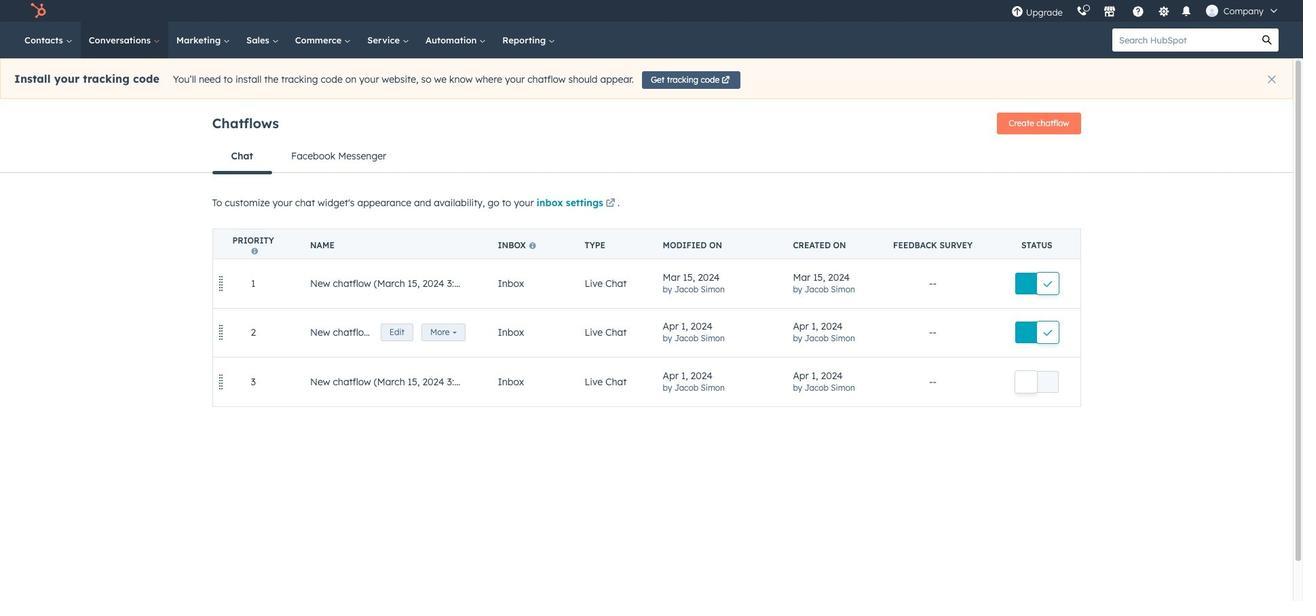 Task type: locate. For each thing, give the bounding box(es) containing it.
2 link opens in a new window image from the top
[[606, 199, 616, 209]]

banner
[[212, 109, 1081, 140]]

menu
[[1005, 0, 1288, 22]]

alert
[[0, 58, 1294, 99]]

navigation
[[212, 140, 1081, 174]]

link opens in a new window image
[[606, 196, 616, 213], [606, 199, 616, 209]]



Task type: describe. For each thing, give the bounding box(es) containing it.
1 link opens in a new window image from the top
[[606, 196, 616, 213]]

jacob simon image
[[1207, 5, 1219, 17]]

Search HubSpot search field
[[1113, 29, 1256, 52]]

marketplaces image
[[1104, 6, 1116, 18]]

close image
[[1269, 75, 1277, 84]]



Task type: vqa. For each thing, say whether or not it's contained in the screenshot.
first link opens in a new window image from the top
yes



